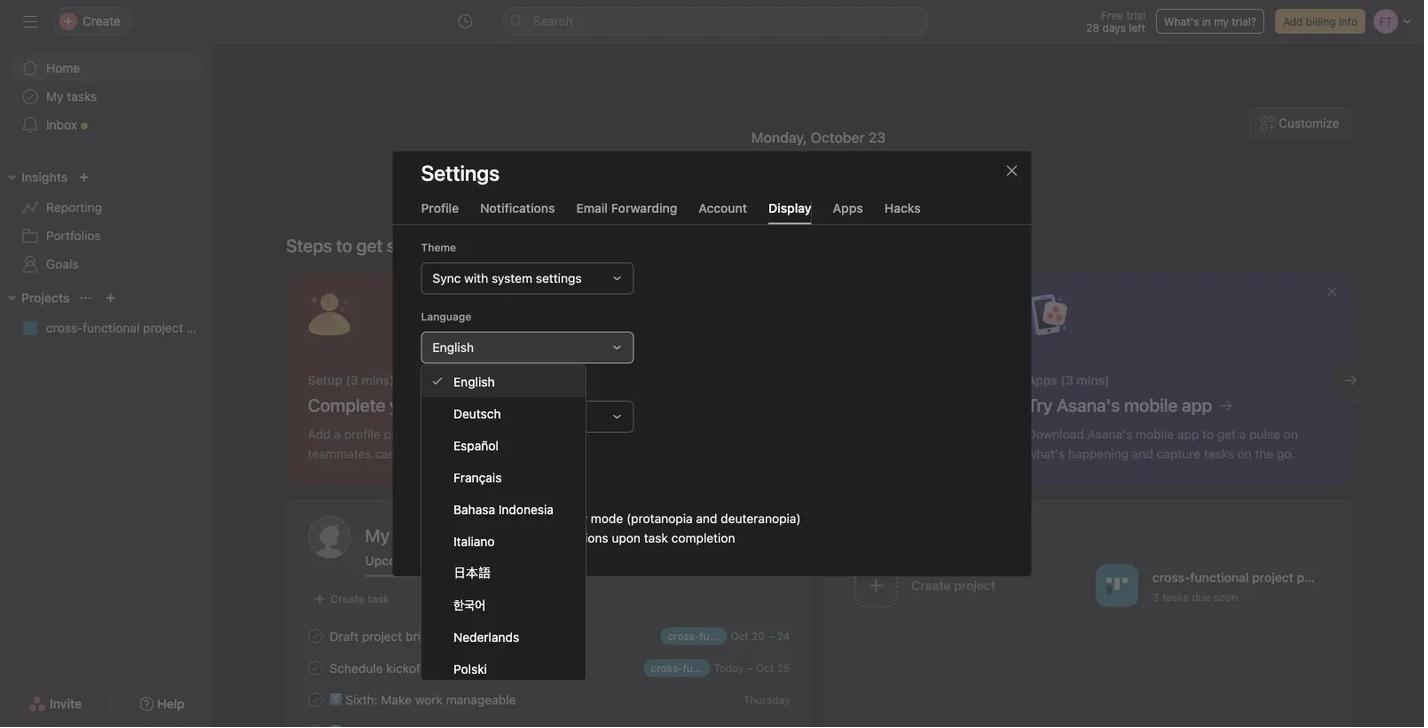 Task type: locate. For each thing, give the bounding box(es) containing it.
1 horizontal spatial functional
[[1191, 571, 1249, 585]]

today
[[714, 663, 744, 675]]

oct left 20 at the right bottom of page
[[731, 631, 749, 643]]

project for cross-functional project plan
[[143, 321, 183, 336]]

what's in my trial? button
[[1157, 9, 1265, 34]]

2 completed checkbox from the top
[[305, 690, 326, 711]]

week
[[501, 380, 528, 392]]

completed image down completed checkbox
[[305, 722, 326, 728]]

enable
[[439, 492, 478, 507], [439, 511, 478, 526]]

add
[[1283, 15, 1303, 28]]

completed image left 6️⃣
[[305, 690, 326, 711]]

completed image
[[305, 626, 326, 648], [305, 658, 326, 679]]

functional inside cross-functional project plan 3 tasks due soon
[[1191, 571, 1249, 585]]

2 vertical spatial project
[[362, 630, 402, 644]]

completed image left the draft
[[305, 626, 326, 648]]

cross- inside projects element
[[46, 321, 83, 336]]

search list box
[[503, 7, 929, 36]]

1 horizontal spatial tasks
[[1163, 591, 1189, 604]]

hacks button
[[885, 201, 921, 224]]

0 vertical spatial english
[[433, 340, 474, 355]]

0 vertical spatial project
[[143, 321, 183, 336]]

bahasa indonesia link
[[422, 494, 586, 525]]

한국어 link
[[422, 589, 586, 621]]

Completed checkbox
[[305, 626, 326, 648]]

1 vertical spatial task
[[644, 531, 668, 546]]

1 horizontal spatial –
[[768, 631, 774, 643]]

hacks
[[885, 201, 921, 215]]

0 horizontal spatial –
[[747, 663, 753, 675]]

cross- up the 3
[[1153, 571, 1191, 585]]

in
[[1203, 15, 1211, 28]]

0 vertical spatial show
[[439, 472, 470, 487]]

1 vertical spatial show
[[439, 531, 470, 546]]

global element
[[0, 43, 213, 150]]

1 vertical spatial enable
[[439, 511, 478, 526]]

enable down français
[[439, 492, 478, 507]]

2 show from the top
[[439, 531, 470, 546]]

6️⃣
[[330, 693, 342, 708]]

0 horizontal spatial project
[[143, 321, 183, 336]]

functional for cross-functional project plan
[[83, 321, 140, 336]]

options
[[475, 449, 513, 461]]

1 enable from the top
[[439, 492, 478, 507]]

and
[[696, 511, 718, 526]]

tasks
[[67, 89, 97, 104], [1163, 591, 1189, 604]]

0 vertical spatial cross-
[[46, 321, 83, 336]]

italiano
[[454, 534, 495, 549]]

celebrations
[[538, 531, 609, 546]]

0 horizontal spatial plan
[[187, 321, 211, 336]]

hide sidebar image
[[23, 14, 37, 28]]

project inside cross-functional project plan 3 tasks due soon
[[1253, 571, 1294, 585]]

2 horizontal spatial project
[[1253, 571, 1294, 585]]

create task button
[[308, 587, 394, 612]]

first
[[421, 380, 444, 392]]

0 vertical spatial completed checkbox
[[305, 658, 326, 679]]

cross- inside cross-functional project plan 3 tasks due soon
[[1153, 571, 1191, 585]]

project inside cross-functional project plan link
[[143, 321, 183, 336]]

4
[[802, 224, 810, 239]]

1 horizontal spatial to
[[846, 224, 858, 239]]

1 vertical spatial functional
[[1191, 571, 1249, 585]]

first day of the week
[[421, 380, 528, 392]]

0 horizontal spatial tasks
[[67, 89, 97, 104]]

1 horizontal spatial cross-
[[1153, 571, 1191, 585]]

add profile photo image
[[308, 517, 351, 559]]

email forwarding button
[[576, 201, 678, 224]]

0 vertical spatial completed image
[[305, 626, 326, 648]]

1 vertical spatial english
[[454, 374, 495, 389]]

oct
[[731, 631, 749, 643], [756, 663, 774, 675]]

tasks right my
[[67, 89, 97, 104]]

0 vertical spatial tasks
[[67, 89, 97, 104]]

schedule
[[330, 661, 383, 676]]

task inside button
[[368, 593, 390, 606]]

2 vertical spatial completed checkbox
[[305, 722, 326, 728]]

1 completed checkbox from the top
[[305, 658, 326, 679]]

trial
[[1127, 9, 1146, 21]]

1 vertical spatial –
[[747, 663, 753, 675]]

up
[[891, 224, 905, 239]]

english inside dropdown button
[[433, 340, 474, 355]]

25
[[777, 663, 790, 675]]

español link
[[422, 430, 586, 462]]

row
[[501, 472, 522, 487]]

1 vertical spatial completed checkbox
[[305, 690, 326, 711]]

Enable color blind friendly mode (protanopia and deuteranopia) checkbox
[[421, 514, 432, 524]]

0 vertical spatial mode
[[534, 492, 567, 507]]

0 horizontal spatial oct
[[731, 631, 749, 643]]

1 show from the top
[[439, 472, 470, 487]]

billing
[[1306, 15, 1336, 28]]

–
[[768, 631, 774, 643], [747, 663, 753, 675]]

日本語
[[454, 566, 491, 581]]

morning,
[[763, 151, 868, 185]]

october
[[811, 129, 865, 146]]

inbox link
[[11, 111, 202, 139]]

2 enable from the top
[[439, 511, 478, 526]]

language
[[421, 310, 472, 323]]

upcoming
[[365, 554, 425, 569]]

task for show task row numbers
[[474, 472, 498, 487]]

my tasks
[[46, 89, 97, 104]]

schedule kickoff meeting
[[330, 661, 475, 676]]

3 completed checkbox from the top
[[305, 722, 326, 728]]

1 completed image from the top
[[305, 690, 326, 711]]

projects button
[[0, 288, 70, 309]]

cross-functional project plan
[[46, 321, 211, 336]]

completed image down completed checkbox
[[305, 658, 326, 679]]

0 horizontal spatial to
[[336, 235, 352, 256]]

notifications
[[480, 201, 555, 215]]

show right show occasional celebrations upon task completion checkbox
[[439, 531, 470, 546]]

to
[[846, 224, 858, 239], [336, 235, 352, 256]]

due
[[1192, 591, 1211, 604]]

forwarding
[[611, 201, 678, 215]]

2 completed image from the top
[[305, 658, 326, 679]]

20
[[752, 631, 765, 643]]

1 vertical spatial tasks
[[1163, 591, 1189, 604]]

task right create at the bottom
[[368, 593, 390, 606]]

oct left 25
[[756, 663, 774, 675]]

brief
[[406, 630, 432, 644]]

1 vertical spatial mode
[[591, 511, 623, 526]]

nederlands
[[454, 630, 519, 645]]

enable compact mode
[[439, 492, 567, 507]]

1 vertical spatial plan
[[1297, 571, 1322, 585]]

0 horizontal spatial task
[[368, 593, 390, 606]]

– right today
[[747, 663, 753, 675]]

show down advanced
[[439, 472, 470, 487]]

mode down the numbers
[[534, 492, 567, 507]]

close image
[[1005, 164, 1019, 178]]

functional down goals link
[[83, 321, 140, 336]]

upon
[[612, 531, 641, 546]]

enable up italiano
[[439, 511, 478, 526]]

sixth:
[[346, 693, 378, 708]]

task down (protanopia
[[644, 531, 668, 546]]

1 completed image from the top
[[305, 626, 326, 648]]

monday,
[[752, 129, 807, 146]]

completed checkbox for 6️⃣
[[305, 690, 326, 711]]

to left the 'level'
[[846, 224, 858, 239]]

0 vertical spatial task
[[474, 472, 498, 487]]

functional inside projects element
[[83, 321, 140, 336]]

0 vertical spatial enable
[[439, 492, 478, 507]]

apps button
[[833, 201, 863, 224]]

functional up soon
[[1191, 571, 1249, 585]]

Enable compact mode checkbox
[[421, 494, 432, 505]]

2 vertical spatial task
[[368, 593, 390, 606]]

1 vertical spatial cross-
[[1153, 571, 1191, 585]]

Completed checkbox
[[305, 658, 326, 679], [305, 690, 326, 711], [305, 722, 326, 728]]

show
[[439, 472, 470, 487], [439, 531, 470, 546]]

create
[[331, 593, 365, 606]]

my tasks link
[[11, 83, 202, 111]]

2 completed image from the top
[[305, 722, 326, 728]]

english
[[433, 340, 474, 355], [454, 374, 495, 389]]

0 vertical spatial completed image
[[305, 690, 326, 711]]

thursday
[[744, 695, 790, 707]]

task left row
[[474, 472, 498, 487]]

completed image
[[305, 690, 326, 711], [305, 722, 326, 728]]

plan inside projects element
[[187, 321, 211, 336]]

oct 20 – 24
[[731, 631, 790, 643]]

task for create task
[[368, 593, 390, 606]]

insights
[[21, 170, 68, 185]]

– left 24
[[768, 631, 774, 643]]

1 horizontal spatial mode
[[591, 511, 623, 526]]

to right "steps"
[[336, 235, 352, 256]]

work
[[415, 693, 443, 708]]

make
[[381, 693, 412, 708]]

tasks inside cross-functional project plan 3 tasks due soon
[[1163, 591, 1189, 604]]

mode up upon
[[591, 511, 623, 526]]

0 horizontal spatial cross-
[[46, 321, 83, 336]]

my
[[1214, 15, 1229, 28]]

1 vertical spatial completed image
[[305, 658, 326, 679]]

1 horizontal spatial plan
[[1297, 571, 1322, 585]]

overdue
[[447, 554, 497, 569]]

completed image for 6️⃣'s completed option
[[305, 690, 326, 711]]

completion
[[672, 531, 735, 546]]

customize button
[[1250, 107, 1351, 139]]

plan for cross-functional project plan 3 tasks due soon
[[1297, 571, 1322, 585]]

home
[[46, 61, 80, 75]]

to inside beginner 4 more to level up
[[846, 224, 858, 239]]

1 vertical spatial project
[[1253, 571, 1294, 585]]

add billing info
[[1283, 15, 1358, 28]]

cross- down projects
[[46, 321, 83, 336]]

profile button
[[421, 201, 459, 224]]

with
[[464, 271, 488, 286]]

1 vertical spatial completed image
[[305, 722, 326, 728]]

1 horizontal spatial task
[[474, 472, 498, 487]]

0 vertical spatial plan
[[187, 321, 211, 336]]

0 horizontal spatial functional
[[83, 321, 140, 336]]

tasks right the 3
[[1163, 591, 1189, 604]]

numbers
[[525, 472, 576, 487]]

0 vertical spatial functional
[[83, 321, 140, 336]]

1 vertical spatial oct
[[756, 663, 774, 675]]

plan inside cross-functional project plan 3 tasks due soon
[[1297, 571, 1322, 585]]

more
[[814, 224, 843, 239]]

english link
[[422, 366, 586, 398]]



Task type: describe. For each thing, give the bounding box(es) containing it.
what's in my trial?
[[1165, 15, 1257, 28]]

italiano link
[[422, 525, 586, 557]]

1 horizontal spatial oct
[[756, 663, 774, 675]]

info
[[1339, 15, 1358, 28]]

notifications button
[[480, 201, 555, 224]]

advanced
[[421, 449, 472, 461]]

sync
[[433, 271, 461, 286]]

good
[[689, 151, 756, 185]]

enable for enable compact mode
[[439, 492, 478, 507]]

cross-functional project plan link
[[11, 314, 211, 343]]

upcoming button
[[365, 554, 425, 577]]

24
[[777, 631, 790, 643]]

settings
[[536, 271, 582, 286]]

free trial 28 days left
[[1087, 9, 1146, 34]]

thursday button
[[744, 695, 790, 707]]

of
[[468, 380, 479, 392]]

reporting
[[46, 200, 102, 215]]

day
[[447, 380, 466, 392]]

advanced options
[[421, 449, 513, 461]]

projects element
[[0, 282, 213, 346]]

account button
[[699, 201, 747, 224]]

sync with system settings button
[[421, 263, 634, 294]]

customize
[[1279, 116, 1340, 130]]

0 vertical spatial –
[[768, 631, 774, 643]]

polski link
[[422, 653, 586, 685]]

enable color blind friendly mode (protanopia and deuteranopia)
[[439, 511, 801, 526]]

completed image for draft
[[305, 626, 326, 648]]

free
[[1102, 9, 1124, 21]]

kickoff
[[386, 661, 425, 676]]

account
[[699, 201, 747, 215]]

bahasa
[[454, 502, 495, 517]]

indonesia
[[499, 502, 554, 517]]

2 horizontal spatial task
[[644, 531, 668, 546]]

email forwarding
[[576, 201, 678, 215]]

tasks inside my tasks link
[[67, 89, 97, 104]]

functional for cross-functional project plan 3 tasks due soon
[[1191, 571, 1249, 585]]

plan for cross-functional project plan
[[187, 321, 211, 336]]

invite button
[[17, 689, 93, 721]]

cross-functional project plan 3 tasks due soon
[[1153, 571, 1322, 604]]

funky
[[874, 151, 949, 185]]

0 horizontal spatial mode
[[534, 492, 567, 507]]

steps
[[286, 235, 332, 256]]

23
[[869, 129, 886, 146]]

sync with system settings
[[433, 271, 582, 286]]

cross- for cross-functional project plan
[[46, 321, 83, 336]]

compact
[[481, 492, 531, 507]]

insights element
[[0, 162, 213, 282]]

draft
[[330, 630, 359, 644]]

blind
[[513, 511, 541, 526]]

soon
[[1214, 591, 1238, 604]]

get started
[[357, 235, 444, 256]]

reporting link
[[11, 194, 202, 222]]

6️⃣ sixth: make work manageable
[[330, 693, 516, 708]]

board image
[[1107, 576, 1128, 597]]

my tasks link
[[365, 524, 790, 549]]

français link
[[422, 462, 586, 494]]

cross- for cross-functional project plan 3 tasks due soon
[[1153, 571, 1191, 585]]

english button
[[421, 332, 634, 364]]

3
[[1153, 591, 1160, 604]]

Show occasional celebrations upon task completion checkbox
[[421, 533, 432, 544]]

1 horizontal spatial project
[[362, 630, 402, 644]]

monday, october 23 good morning, funky
[[689, 129, 949, 185]]

beginner 4 more to level up
[[736, 223, 905, 240]]

apps
[[833, 201, 863, 215]]

scroll card carousel right image
[[1344, 374, 1359, 388]]

color
[[481, 511, 510, 526]]

0 vertical spatial oct
[[731, 631, 749, 643]]

steps to get started
[[286, 235, 444, 256]]

show for show occasional celebrations upon task completion
[[439, 531, 470, 546]]

days
[[1103, 21, 1126, 34]]

create project link
[[848, 559, 1089, 616]]

project for cross-functional project plan 3 tasks due soon
[[1253, 571, 1294, 585]]

my
[[46, 89, 63, 104]]

overdue button
[[447, 554, 497, 577]]

español
[[454, 438, 499, 453]]

manageable
[[446, 693, 516, 708]]

the
[[482, 380, 498, 392]]

settings
[[421, 160, 500, 185]]

Show task row numbers checkbox
[[421, 475, 432, 485]]

polski
[[454, 662, 487, 677]]

search button
[[503, 7, 929, 36]]

completed checkbox for schedule
[[305, 658, 326, 679]]

add billing info button
[[1275, 9, 1366, 34]]

display
[[769, 201, 812, 215]]

draft project brief
[[330, 630, 432, 644]]

show for show task row numbers
[[439, 472, 470, 487]]

completed image for schedule
[[305, 658, 326, 679]]

enable for enable color blind friendly mode (protanopia and deuteranopia)
[[439, 511, 478, 526]]

friendly
[[545, 511, 588, 526]]

today – oct 25
[[714, 663, 790, 675]]

meeting
[[428, 661, 475, 676]]

insights button
[[0, 167, 68, 188]]

email
[[576, 201, 608, 215]]

completed image for 1st completed option from the bottom
[[305, 722, 326, 728]]

nederlands link
[[422, 621, 586, 653]]

level
[[861, 224, 887, 239]]



Task type: vqa. For each thing, say whether or not it's contained in the screenshot.
Insights
yes



